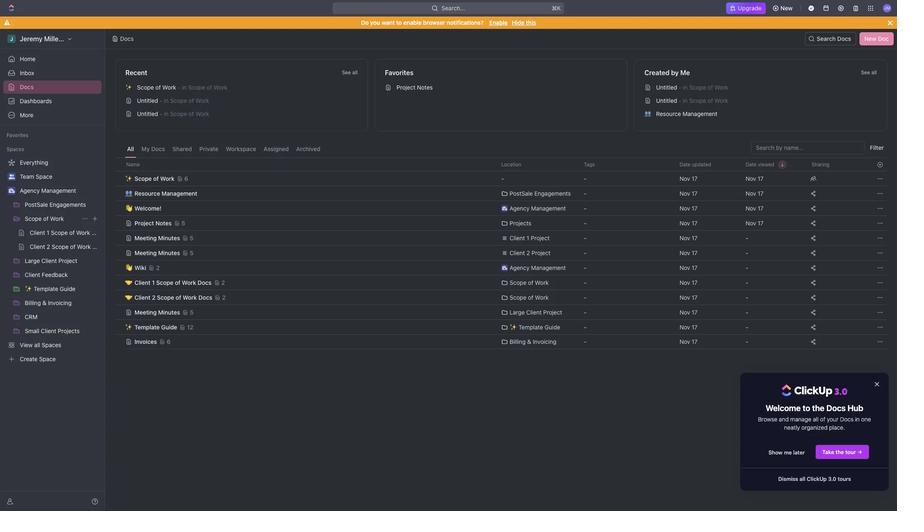 Task type: vqa. For each thing, say whether or not it's contained in the screenshot.
leftmost 6
yes



Task type: locate. For each thing, give the bounding box(es) containing it.
1 row from the top
[[115, 158, 888, 171]]

meeting for client 2 project
[[135, 249, 157, 256]]

agency management for nov 17
[[510, 205, 566, 212]]

the left tour
[[836, 449, 844, 455]]

user group image
[[8, 174, 15, 179]]

1 meeting from the top
[[135, 234, 157, 241]]

1 horizontal spatial template
[[135, 323, 160, 330]]

client 1 scope of work docs down the wiki
[[135, 279, 212, 286]]

business time image
[[8, 188, 15, 193]]

0 horizontal spatial client 2 scope of work docs
[[30, 243, 106, 250]]

template guide
[[135, 323, 177, 330]]

5 for 1
[[190, 234, 194, 241]]

filter button
[[867, 141, 888, 154]]

show
[[769, 449, 783, 456]]

0 vertical spatial postsale
[[510, 190, 533, 197]]

1 vertical spatial resource management
[[135, 190, 197, 197]]

agency up client 1 project
[[510, 205, 530, 212]]

feedback
[[42, 271, 68, 278]]

large client project inside row
[[510, 309, 562, 316]]

engagements
[[535, 190, 571, 197], [50, 201, 86, 208]]

resource management up welcome!
[[135, 190, 197, 197]]

client 1 project
[[510, 234, 550, 241]]

docs inside button
[[151, 145, 165, 152]]

row containing scope of work
[[115, 170, 888, 187]]

postsale inside tree
[[25, 201, 48, 208]]

1 see all from the left
[[342, 69, 358, 76]]

see all button
[[339, 68, 361, 78], [858, 68, 881, 78]]

1 horizontal spatial resource management
[[656, 110, 718, 117]]

1 horizontal spatial new
[[865, 35, 877, 42]]

cell for row containing template guide
[[115, 320, 124, 334]]

view all spaces link
[[3, 339, 100, 352]]

dialog containing ×
[[741, 373, 889, 491]]

the up "organized"
[[813, 403, 825, 413]]

0 vertical spatial spaces
[[7, 146, 24, 152]]

nov for row containing scope of work
[[680, 175, 690, 182]]

cell for row containing wiki
[[115, 260, 124, 275]]

everything
[[20, 159, 48, 166]]

of
[[155, 84, 161, 91], [207, 84, 212, 91], [708, 84, 713, 91], [189, 97, 194, 104], [708, 97, 713, 104], [189, 110, 194, 117], [153, 175, 159, 182], [43, 215, 49, 222], [69, 229, 75, 236], [70, 243, 76, 250], [175, 279, 180, 286], [528, 279, 534, 286], [176, 294, 181, 301], [528, 294, 534, 301], [821, 416, 826, 423]]

browser
[[423, 19, 445, 26]]

2 vertical spatial meeting
[[135, 309, 157, 316]]

management inside tree
[[41, 187, 76, 194]]

resource
[[656, 110, 681, 117], [135, 190, 160, 197]]

0 vertical spatial meeting
[[135, 234, 157, 241]]

1 horizontal spatial project notes
[[397, 84, 433, 91]]

meeting minutes up template guide
[[135, 309, 180, 316]]

0 horizontal spatial 6
[[167, 338, 171, 345]]

2 vertical spatial agency management
[[510, 264, 566, 271]]

billing inside billing & invoicing link
[[25, 299, 41, 306]]

2 cell from the top
[[115, 186, 124, 201]]

2 vertical spatial meeting minutes
[[135, 309, 180, 316]]

0 horizontal spatial notes
[[156, 219, 172, 226]]

client 2 scope of work docs inside row
[[135, 294, 212, 301]]

date viewed
[[746, 161, 775, 167]]

1 horizontal spatial billing & invoicing
[[510, 338, 557, 345]]

17 for row containing welcome!
[[692, 205, 698, 212]]

1 vertical spatial client 2 scope of work docs
[[135, 294, 212, 301]]

search...
[[442, 5, 465, 12]]

view all spaces
[[20, 341, 61, 348]]

12 row from the top
[[115, 319, 888, 335]]

1 horizontal spatial engagements
[[535, 190, 571, 197]]

9 cell from the top
[[115, 290, 124, 305]]

all inside 'link'
[[34, 341, 40, 348]]

filter
[[870, 144, 884, 151]]

workspace right miller's
[[68, 35, 102, 43]]

& inside tree
[[42, 299, 46, 306]]

✨ template guide
[[25, 285, 75, 292], [510, 323, 561, 330]]

1 horizontal spatial spaces
[[42, 341, 61, 348]]

1 vertical spatial invoicing
[[533, 338, 557, 345]]

0 vertical spatial &
[[42, 299, 46, 306]]

agency down client 2 project
[[510, 264, 530, 271]]

projects down crm link
[[58, 327, 80, 334]]

guide inside tree
[[60, 285, 75, 292]]

billing
[[25, 299, 41, 306], [510, 338, 526, 345]]

1 horizontal spatial billing
[[510, 338, 526, 345]]

new right upgrade
[[781, 5, 793, 12]]

1 horizontal spatial projects
[[510, 219, 532, 226]]

to up manage
[[803, 403, 811, 413]]

cell for eighth row from the bottom of the page
[[115, 230, 124, 245]]

1 horizontal spatial postsale engagements
[[510, 190, 571, 197]]

0 vertical spatial client 2 scope of work docs
[[30, 243, 106, 250]]

agency for -
[[510, 264, 530, 271]]

notes
[[417, 84, 433, 91], [156, 219, 172, 226]]

create
[[20, 355, 38, 362]]

0 vertical spatial client 1 scope of work docs
[[30, 229, 105, 236]]

see all for created by me
[[861, 69, 877, 76]]

nov for eighth row from the bottom of the page
[[680, 234, 690, 241]]

2 horizontal spatial guide
[[545, 323, 561, 330]]

new button
[[769, 2, 798, 15]]

workspace inside button
[[226, 145, 256, 152]]

1 meeting minutes from the top
[[135, 234, 180, 241]]

nov for row containing invoices
[[680, 338, 690, 345]]

2 date from the left
[[746, 161, 757, 167]]

11 cell from the top
[[115, 320, 124, 334]]

project
[[397, 84, 416, 91], [135, 219, 154, 226], [531, 234, 550, 241], [532, 249, 551, 256], [58, 257, 77, 264], [543, 309, 562, 316]]

17 for 11th row from the top
[[692, 309, 698, 316]]

template
[[34, 285, 58, 292], [135, 323, 160, 330], [519, 323, 543, 330]]

projects up client 1 project
[[510, 219, 532, 226]]

large client project inside tree
[[25, 257, 77, 264]]

1 vertical spatial postsale engagements
[[25, 201, 86, 208]]

meeting for large client project
[[135, 309, 157, 316]]

row containing invoices
[[115, 334, 888, 350]]

enable
[[404, 19, 422, 26]]

1 horizontal spatial resource
[[656, 110, 681, 117]]

meeting minutes down welcome!
[[135, 234, 180, 241]]

scope of work • in scope of work
[[137, 84, 227, 91]]

invoicing inside tree
[[48, 299, 72, 306]]

tab list
[[125, 141, 323, 158]]

0 horizontal spatial postsale engagements
[[25, 201, 86, 208]]

0 vertical spatial large client project
[[25, 257, 77, 264]]

nov 17 for row containing client 1 scope of work docs
[[680, 279, 698, 286]]

postsale down location
[[510, 190, 533, 197]]

0 horizontal spatial template
[[34, 285, 58, 292]]

1 horizontal spatial the
[[836, 449, 844, 455]]

nov 17 for 11th row from the top
[[680, 309, 698, 316]]

0 horizontal spatial the
[[813, 403, 825, 413]]

new doc button
[[860, 32, 894, 45]]

meeting minutes for large client project
[[135, 309, 180, 316]]

6 for scope of work
[[184, 175, 188, 182]]

client
[[30, 229, 45, 236], [510, 234, 525, 241], [30, 243, 45, 250], [510, 249, 525, 256], [41, 257, 57, 264], [25, 271, 40, 278], [135, 279, 150, 286], [135, 294, 150, 301], [526, 309, 542, 316], [41, 327, 56, 334]]

1 horizontal spatial see
[[861, 69, 870, 76]]

1 vertical spatial billing
[[510, 338, 526, 345]]

13 row from the top
[[115, 334, 888, 350]]

date left updated
[[680, 161, 691, 167]]

workspace right the private
[[226, 145, 256, 152]]

date
[[680, 161, 691, 167], [746, 161, 757, 167]]

0 horizontal spatial 1
[[47, 229, 49, 236]]

date inside date viewed button
[[746, 161, 757, 167]]

postsale
[[510, 190, 533, 197], [25, 201, 48, 208]]

6 down template guide
[[167, 338, 171, 345]]

nov for row containing welcome!
[[680, 205, 690, 212]]

date for date updated
[[680, 161, 691, 167]]

1 vertical spatial project notes
[[135, 219, 172, 226]]

resource up welcome!
[[135, 190, 160, 197]]

inbox
[[20, 69, 34, 76]]

0 vertical spatial invoicing
[[48, 299, 72, 306]]

client 1 scope of work docs inside tree
[[30, 229, 105, 236]]

want
[[382, 19, 395, 26]]

dashboards link
[[3, 95, 102, 108]]

3 row from the top
[[115, 186, 888, 201]]

1 vertical spatial the
[[836, 449, 844, 455]]

1 horizontal spatial date
[[746, 161, 757, 167]]

4 row from the top
[[115, 201, 888, 216]]

3 meeting from the top
[[135, 309, 157, 316]]

1 vertical spatial ✨
[[25, 285, 32, 292]]

1 vertical spatial agency management
[[510, 205, 566, 212]]

8 row from the top
[[115, 259, 888, 276]]

spaces down small client projects
[[42, 341, 61, 348]]

postsale engagements down agency management link
[[25, 201, 86, 208]]

1 vertical spatial ✨ template guide
[[510, 323, 561, 330]]

resource right '👥'
[[656, 110, 681, 117]]

1 horizontal spatial ✨
[[125, 84, 132, 90]]

invoicing
[[48, 299, 72, 306], [533, 338, 557, 345]]

1 vertical spatial notes
[[156, 219, 172, 226]]

1 horizontal spatial invoicing
[[533, 338, 557, 345]]

of inside the 'welcome to the docs hub browse and manage all of your docs in one neatly organized place.'
[[821, 416, 826, 423]]

1 vertical spatial billing & invoicing
[[510, 338, 557, 345]]

minutes
[[158, 234, 180, 241], [158, 249, 180, 256], [158, 309, 180, 316]]

me
[[784, 449, 792, 456]]

1 horizontal spatial see all button
[[858, 68, 881, 78]]

meeting up the wiki
[[135, 249, 157, 256]]

scope
[[137, 84, 154, 91], [188, 84, 205, 91], [690, 84, 706, 91], [170, 97, 187, 104], [690, 97, 706, 104], [170, 110, 187, 117], [135, 175, 152, 182], [25, 215, 42, 222], [51, 229, 68, 236], [52, 243, 69, 250], [156, 279, 173, 286], [510, 279, 527, 286], [157, 294, 174, 301], [510, 294, 527, 301]]

the inside button
[[836, 449, 844, 455]]

2
[[47, 243, 50, 250], [527, 249, 530, 256], [156, 264, 160, 271], [221, 279, 225, 286], [152, 294, 156, 301], [222, 294, 226, 301]]

nov 17 for row containing resource management
[[680, 190, 698, 197]]

table
[[115, 158, 888, 350]]

1 cell from the top
[[115, 171, 124, 186]]

new
[[781, 5, 793, 12], [865, 35, 877, 42]]

untitled
[[656, 84, 677, 91], [137, 97, 158, 104], [656, 97, 677, 104], [137, 110, 158, 117]]

client feedback
[[25, 271, 68, 278]]

0 horizontal spatial date
[[680, 161, 691, 167]]

organized
[[802, 424, 828, 431]]

all inside the 'welcome to the docs hub browse and manage all of your docs in one neatly organized place.'
[[813, 416, 819, 423]]

0 horizontal spatial postsale
[[25, 201, 48, 208]]

1 horizontal spatial workspace
[[226, 145, 256, 152]]

1 see from the left
[[342, 69, 351, 76]]

0 horizontal spatial large
[[25, 257, 40, 264]]

large
[[25, 257, 40, 264], [510, 309, 525, 316]]

spaces down favorites button
[[7, 146, 24, 152]]

meeting down welcome!
[[135, 234, 157, 241]]

shared button
[[171, 141, 194, 158]]

space for team space
[[36, 173, 52, 180]]

3 minutes from the top
[[158, 309, 180, 316]]

take
[[823, 449, 835, 455]]

cell for seventh row from the bottom of the page
[[115, 245, 124, 260]]

1 horizontal spatial ✨ template guide
[[510, 323, 561, 330]]

notes inside row
[[156, 219, 172, 226]]

17 for row containing template guide
[[692, 323, 698, 330]]

12 cell from the top
[[115, 334, 124, 349]]

nov for row containing project notes
[[680, 219, 690, 226]]

favorites inside button
[[7, 132, 28, 138]]

all for dismiss all clickup 3.0 tours button
[[800, 475, 806, 482]]

5 cell from the top
[[115, 230, 124, 245]]

0 vertical spatial projects
[[510, 219, 532, 226]]

1
[[47, 229, 49, 236], [527, 234, 529, 241], [152, 279, 155, 286]]

0 vertical spatial billing & invoicing
[[25, 299, 72, 306]]

client 2 scope of work docs up 12
[[135, 294, 212, 301]]

2 vertical spatial minutes
[[158, 309, 180, 316]]

2 horizontal spatial ✨
[[510, 323, 517, 330]]

1 vertical spatial postsale
[[25, 201, 48, 208]]

space down everything link
[[36, 173, 52, 180]]

0 horizontal spatial see all
[[342, 69, 358, 76]]

postsale engagements down location
[[510, 190, 571, 197]]

✨
[[125, 84, 132, 90], [25, 285, 32, 292], [510, 323, 517, 330]]

new for new
[[781, 5, 793, 12]]

postsale up scope of work link
[[25, 201, 48, 208]]

2 see all button from the left
[[858, 68, 881, 78]]

0 vertical spatial large
[[25, 257, 40, 264]]

1 horizontal spatial to
[[803, 403, 811, 413]]

0 horizontal spatial projects
[[58, 327, 80, 334]]

invoices
[[135, 338, 157, 345]]

cell for row containing project notes
[[115, 215, 124, 230]]

0 horizontal spatial new
[[781, 5, 793, 12]]

agency inside tree
[[20, 187, 40, 194]]

large inside large client project link
[[25, 257, 40, 264]]

billing inside row
[[510, 338, 526, 345]]

4 cell from the top
[[115, 215, 124, 230]]

client 2 scope of work docs down client 1 scope of work docs link
[[30, 243, 106, 250]]

×
[[875, 379, 880, 388]]

agency management down team space link
[[20, 187, 76, 194]]

0 vertical spatial new
[[781, 5, 793, 12]]

postsale inside row
[[510, 190, 533, 197]]

1 see all button from the left
[[339, 68, 361, 78]]

0 vertical spatial business time image
[[502, 206, 507, 210]]

cell
[[115, 171, 124, 186], [115, 186, 124, 201], [115, 201, 124, 215], [115, 215, 124, 230], [115, 230, 124, 245], [115, 245, 124, 260], [115, 260, 124, 275], [115, 275, 124, 290], [115, 290, 124, 305], [115, 305, 124, 320], [115, 320, 124, 334], [115, 334, 124, 349]]

2 see from the left
[[861, 69, 870, 76]]

agency management down client 2 project
[[510, 264, 566, 271]]

business time image
[[502, 206, 507, 210], [502, 266, 507, 270]]

see all button for recent
[[339, 68, 361, 78]]

1 vertical spatial client 1 scope of work docs
[[135, 279, 212, 286]]

tour
[[846, 449, 856, 455]]

meeting minutes up the wiki
[[135, 249, 180, 256]]

0 vertical spatial engagements
[[535, 190, 571, 197]]

row containing client 1 scope of work docs
[[115, 274, 888, 291]]

billing & invoicing inside billing & invoicing link
[[25, 299, 72, 306]]

0 horizontal spatial engagements
[[50, 201, 86, 208]]

1 horizontal spatial see all
[[861, 69, 877, 76]]

1 vertical spatial meeting minutes
[[135, 249, 180, 256]]

1 date from the left
[[680, 161, 691, 167]]

17 for row containing invoices
[[692, 338, 698, 345]]

2 vertical spatial ✨
[[510, 323, 517, 330]]

client 1 scope of work docs up client 2 scope of work docs link
[[30, 229, 105, 236]]

meeting up template guide
[[135, 309, 157, 316]]

6
[[184, 175, 188, 182], [167, 338, 171, 345]]

new inside button
[[781, 5, 793, 12]]

2 minutes from the top
[[158, 249, 180, 256]]

client 2 scope of work docs inside tree
[[30, 243, 106, 250]]

invoicing inside row
[[533, 338, 557, 345]]

11 row from the top
[[115, 304, 888, 321]]

0 vertical spatial agency
[[20, 187, 40, 194]]

1 vertical spatial 6
[[167, 338, 171, 345]]

1 business time image from the top
[[502, 206, 507, 210]]

one
[[862, 416, 871, 423]]

projects inside tree
[[58, 327, 80, 334]]

3 cell from the top
[[115, 201, 124, 215]]

5
[[182, 219, 185, 226], [190, 234, 194, 241], [190, 249, 194, 256], [190, 309, 194, 316]]

cell for row containing scope of work
[[115, 171, 124, 186]]

1 vertical spatial resource
[[135, 190, 160, 197]]

2 business time image from the top
[[502, 266, 507, 270]]

management
[[683, 110, 718, 117], [41, 187, 76, 194], [162, 190, 197, 197], [531, 205, 566, 212], [531, 264, 566, 271]]

to
[[396, 19, 402, 26], [803, 403, 811, 413]]

everything link
[[3, 156, 100, 169]]

business time image for nov 17
[[502, 206, 507, 210]]

1 horizontal spatial 6
[[184, 175, 188, 182]]

doc
[[878, 35, 889, 42]]

5 row from the top
[[115, 215, 888, 231]]

new inside button
[[865, 35, 877, 42]]

2 see all from the left
[[861, 69, 877, 76]]

tree containing everything
[[3, 156, 106, 366]]

table containing scope of work
[[115, 158, 888, 350]]

home link
[[3, 52, 102, 66]]

8 cell from the top
[[115, 275, 124, 290]]

row
[[115, 158, 888, 171], [115, 170, 888, 187], [115, 186, 888, 201], [115, 201, 888, 216], [115, 215, 888, 231], [115, 230, 888, 246], [115, 245, 888, 261], [115, 259, 888, 276], [115, 274, 888, 291], [115, 289, 888, 306], [115, 304, 888, 321], [115, 319, 888, 335], [115, 334, 888, 350]]

date left viewed
[[746, 161, 757, 167]]

nov for row containing resource management
[[680, 190, 690, 197]]

by
[[671, 69, 679, 76]]

1 vertical spatial to
[[803, 403, 811, 413]]

0 horizontal spatial to
[[396, 19, 402, 26]]

spaces inside 'link'
[[42, 341, 61, 348]]

tree
[[3, 156, 106, 366]]

2 meeting minutes from the top
[[135, 249, 180, 256]]

tab list containing all
[[125, 141, 323, 158]]

scope of work inside sidebar "navigation"
[[25, 215, 64, 222]]

workspace
[[68, 35, 102, 43], [226, 145, 256, 152]]

3 meeting minutes from the top
[[135, 309, 180, 316]]

small client projects
[[25, 327, 80, 334]]

6 cell from the top
[[115, 245, 124, 260]]

updated
[[692, 161, 712, 167]]

0 vertical spatial billing
[[25, 299, 41, 306]]

0 vertical spatial agency management
[[20, 187, 76, 194]]

agency management up client 1 project
[[510, 205, 566, 212]]

place.
[[829, 424, 845, 431]]

template inside tree
[[34, 285, 58, 292]]

nov 17 for eighth row from the bottom of the page
[[680, 234, 698, 241]]

6 down shared button
[[184, 175, 188, 182]]

1 horizontal spatial client 1 scope of work docs
[[135, 279, 212, 286]]

client 2 project
[[510, 249, 551, 256]]

9 row from the top
[[115, 274, 888, 291]]

projects
[[510, 219, 532, 226], [58, 327, 80, 334]]

2 meeting from the top
[[135, 249, 157, 256]]

space down view all spaces 'link'
[[39, 355, 56, 362]]

1 minutes from the top
[[158, 234, 180, 241]]

new left doc
[[865, 35, 877, 42]]

postsale engagements inside row
[[510, 190, 571, 197]]

postsale engagements link
[[25, 198, 100, 211]]

nov for seventh row from the bottom of the page
[[680, 249, 690, 256]]

viewed
[[758, 161, 775, 167]]

10 row from the top
[[115, 289, 888, 306]]

0 vertical spatial postsale engagements
[[510, 190, 571, 197]]

0 horizontal spatial invoicing
[[48, 299, 72, 306]]

10 cell from the top
[[115, 305, 124, 320]]

jeremy
[[20, 35, 42, 43]]

1 vertical spatial agency
[[510, 205, 530, 212]]

show me later
[[769, 449, 805, 456]]

1 vertical spatial minutes
[[158, 249, 180, 256]]

row containing name
[[115, 158, 888, 171]]

inbox link
[[3, 66, 102, 80]]

0 vertical spatial ✨ template guide
[[25, 285, 75, 292]]

team
[[20, 173, 34, 180]]

0 vertical spatial the
[[813, 403, 825, 413]]

0 vertical spatial favorites
[[385, 69, 414, 76]]

1 vertical spatial &
[[527, 338, 531, 345]]

row containing resource management
[[115, 186, 888, 201]]

resource management right '👥'
[[656, 110, 718, 117]]

7 row from the top
[[115, 245, 888, 261]]

0 horizontal spatial resource management
[[135, 190, 197, 197]]

to right want on the left top
[[396, 19, 402, 26]]

2 row from the top
[[115, 170, 888, 187]]

date inside date updated button
[[680, 161, 691, 167]]

dashboards
[[20, 97, 52, 104]]

1 vertical spatial projects
[[58, 327, 80, 334]]

dialog
[[741, 373, 889, 491]]

&
[[42, 299, 46, 306], [527, 338, 531, 345]]

see all for recent
[[342, 69, 358, 76]]

engagements inside row
[[535, 190, 571, 197]]

7 cell from the top
[[115, 260, 124, 275]]

agency
[[20, 187, 40, 194], [510, 205, 530, 212], [510, 264, 530, 271]]

1 horizontal spatial large client project
[[510, 309, 562, 316]]

row containing welcome!
[[115, 201, 888, 216]]

agency down team
[[20, 187, 40, 194]]

1 vertical spatial large client project
[[510, 309, 562, 316]]



Task type: describe. For each thing, give the bounding box(es) containing it.
→
[[858, 449, 863, 455]]

assigned button
[[262, 141, 291, 158]]

the inside the 'welcome to the docs hub browse and manage all of your docs in one neatly organized place.'
[[813, 403, 825, 413]]

filter button
[[867, 141, 888, 154]]

date viewed button
[[741, 158, 787, 171]]

upgrade link
[[727, 2, 766, 14]]

minutes for large client project
[[158, 309, 180, 316]]

✨ template guide inside tree
[[25, 285, 75, 292]]

date for date viewed
[[746, 161, 757, 167]]

nov 17 for row containing project notes
[[680, 219, 698, 226]]

sidebar navigation
[[0, 29, 107, 511]]

17 for eighth row from the bottom of the page
[[692, 234, 698, 241]]

nov 17 for row containing client 2 scope of work docs
[[680, 294, 698, 301]]

cell for row containing client 1 scope of work docs
[[115, 275, 124, 290]]

17 for row containing wiki
[[692, 264, 698, 271]]

client 2 scope of work docs link
[[30, 240, 106, 253]]

create space link
[[3, 353, 100, 366]]

0 vertical spatial resource
[[656, 110, 681, 117]]

date updated button
[[675, 158, 717, 171]]

enable
[[489, 19, 508, 26]]

welcome!
[[135, 205, 162, 212]]

projects inside row
[[510, 219, 532, 226]]

0 vertical spatial to
[[396, 19, 402, 26]]

date updated
[[680, 161, 712, 167]]

and
[[779, 416, 789, 423]]

0 vertical spatial resource management
[[656, 110, 718, 117]]

nov for row containing client 2 scope of work docs
[[680, 294, 690, 301]]

meeting minutes for client 1 project
[[135, 234, 180, 241]]

jeremy miller's workspace
[[20, 35, 102, 43]]

✨ inside tree
[[25, 285, 32, 292]]

tours
[[838, 475, 851, 482]]

all for see all button for created by me
[[872, 69, 877, 76]]

× button
[[875, 379, 880, 388]]

minutes for client 2 project
[[158, 249, 180, 256]]

later
[[794, 449, 805, 456]]

nov 17 for row containing wiki
[[680, 264, 698, 271]]

jeremy miller's workspace, , element
[[7, 35, 16, 43]]

row containing wiki
[[115, 259, 888, 276]]

dismiss all clickup 3.0 tours button
[[772, 472, 858, 486]]

tree inside sidebar "navigation"
[[3, 156, 106, 366]]

client feedback link
[[25, 268, 100, 282]]

welcome to the docs hub browse and manage all of your docs in one neatly organized place.
[[758, 403, 873, 431]]

me
[[681, 69, 690, 76]]

17 for row containing scope of work
[[692, 175, 698, 182]]

client 1 scope of work docs inside row
[[135, 279, 212, 286]]

row containing project notes
[[115, 215, 888, 231]]

row containing template guide
[[115, 319, 888, 335]]

my docs
[[142, 145, 165, 152]]

2 horizontal spatial 1
[[527, 234, 529, 241]]

nov for 11th row from the top
[[680, 309, 690, 316]]

cell for row containing invoices
[[115, 334, 124, 349]]

crm link
[[25, 310, 100, 324]]

show me later button
[[762, 445, 812, 459]]

nov 17 for row containing template guide
[[680, 323, 698, 330]]

new doc
[[865, 35, 889, 42]]

✨ inside row
[[510, 323, 517, 330]]

all for recent's see all button
[[352, 69, 358, 76]]

nov 17 for row containing welcome!
[[680, 205, 698, 212]]

search
[[817, 35, 836, 42]]

3.0
[[829, 475, 837, 482]]

welcome! button
[[125, 201, 492, 216]]

project notes inside row
[[135, 219, 172, 226]]

do
[[361, 19, 369, 26]]

created by me
[[645, 69, 690, 76]]

billing & invoicing link
[[25, 296, 100, 310]]

space for create space
[[39, 355, 56, 362]]

Search by name... text field
[[756, 142, 860, 154]]

see for recent
[[342, 69, 351, 76]]

upgrade
[[738, 5, 762, 12]]

nov 17 for seventh row from the bottom of the page
[[680, 249, 698, 256]]

to inside the 'welcome to the docs hub browse and manage all of your docs in one neatly organized place.'
[[803, 403, 811, 413]]

17 for seventh row from the bottom of the page
[[692, 249, 698, 256]]

1 horizontal spatial favorites
[[385, 69, 414, 76]]

12
[[187, 323, 193, 330]]

nov 17 for row containing scope of work
[[680, 175, 698, 182]]

👥
[[645, 111, 651, 117]]

docs inside "button"
[[838, 35, 852, 42]]

small client projects link
[[25, 324, 100, 338]]

small
[[25, 327, 39, 334]]

cell for row containing client 2 scope of work docs
[[115, 290, 124, 305]]

more button
[[3, 109, 102, 122]]

sharing
[[812, 161, 830, 167]]

⌘k
[[552, 5, 561, 12]]

team space
[[20, 173, 52, 180]]

hide
[[512, 19, 525, 26]]

1 horizontal spatial guide
[[161, 323, 177, 330]]

create space
[[20, 355, 56, 362]]

meeting for client 1 project
[[135, 234, 157, 241]]

nov for row containing wiki
[[680, 264, 690, 271]]

assigned
[[264, 145, 289, 152]]

workspace button
[[224, 141, 258, 158]]

all
[[127, 145, 134, 152]]

new for new doc
[[865, 35, 877, 42]]

0 vertical spatial ✨
[[125, 84, 132, 90]]

in inside the 'welcome to the docs hub browse and manage all of your docs in one neatly organized place.'
[[855, 416, 860, 423]]

17 for row containing project notes
[[692, 219, 698, 226]]

nov for row containing template guide
[[680, 323, 690, 330]]

jm button
[[881, 2, 894, 15]]

all button
[[125, 141, 136, 158]]

this
[[526, 19, 536, 26]]

take the tour → button
[[816, 444, 870, 459]]

17 for row containing resource management
[[692, 190, 698, 197]]

engagements inside tree
[[50, 201, 86, 208]]

wiki
[[135, 264, 146, 271]]

17 for row containing client 2 scope of work docs
[[692, 294, 698, 301]]

archived
[[296, 145, 321, 152]]

1 horizontal spatial 1
[[152, 279, 155, 286]]

2 horizontal spatial template
[[519, 323, 543, 330]]

• inside the scope of work • in scope of work
[[178, 84, 180, 91]]

17 for row containing client 1 scope of work docs
[[692, 279, 698, 286]]

do you want to enable browser notifications? enable hide this
[[361, 19, 536, 26]]

crm
[[25, 313, 38, 320]]

docs link
[[3, 81, 102, 94]]

agency management inside tree
[[20, 187, 76, 194]]

created
[[645, 69, 670, 76]]

resource management inside button
[[135, 190, 197, 197]]

cell for row containing resource management
[[115, 186, 124, 201]]

large inside row
[[510, 309, 525, 316]]

management inside button
[[162, 190, 197, 197]]

project inside tree
[[58, 257, 77, 264]]

0 vertical spatial project notes
[[397, 84, 433, 91]]

business time image for -
[[502, 266, 507, 270]]

cell for row containing welcome!
[[115, 201, 124, 215]]

manage
[[791, 416, 812, 423]]

shared
[[173, 145, 192, 152]]

postsale engagements inside postsale engagements link
[[25, 201, 86, 208]]

0 vertical spatial notes
[[417, 84, 433, 91]]

agency for nov 17
[[510, 205, 530, 212]]

nov 17 for row containing invoices
[[680, 338, 698, 345]]

see all button for created by me
[[858, 68, 881, 78]]

large client project link
[[25, 254, 100, 268]]

meeting minutes for client 2 project
[[135, 249, 180, 256]]

dismiss
[[779, 475, 799, 482]]

2 inside tree
[[47, 243, 50, 250]]

agency management link
[[20, 184, 100, 197]]

resource inside button
[[135, 190, 160, 197]]

client 1 scope of work docs link
[[30, 226, 105, 239]]

1 inside tree
[[47, 229, 49, 236]]

team space link
[[20, 170, 100, 183]]

5 for client
[[190, 309, 194, 316]]

browse
[[758, 416, 778, 423]]

dismiss all clickup 3.0 tours
[[779, 475, 851, 482]]

6 row from the top
[[115, 230, 888, 246]]

jm
[[885, 5, 891, 10]]

cell for 11th row from the top
[[115, 305, 124, 320]]

project notes link
[[382, 81, 621, 94]]

agency management for -
[[510, 264, 566, 271]]

workspace inside sidebar "navigation"
[[68, 35, 102, 43]]

row containing client 2 scope of work docs
[[115, 289, 888, 306]]

& inside row
[[527, 338, 531, 345]]

private
[[199, 145, 218, 152]]

6 for invoices
[[167, 338, 171, 345]]

my
[[142, 145, 150, 152]]

miller's
[[44, 35, 66, 43]]

my docs button
[[139, 141, 167, 158]]

search docs
[[817, 35, 852, 42]]

✨ template guide inside row
[[510, 323, 561, 330]]

minutes for client 1 project
[[158, 234, 180, 241]]

your
[[827, 416, 839, 423]]

5 for 2
[[190, 249, 194, 256]]

billing & invoicing inside row
[[510, 338, 557, 345]]

see for created by me
[[861, 69, 870, 76]]

nov for row containing client 1 scope of work docs
[[680, 279, 690, 286]]

take the tour →
[[823, 449, 863, 455]]

0 horizontal spatial spaces
[[7, 146, 24, 152]]

welcome
[[766, 403, 801, 413]]



